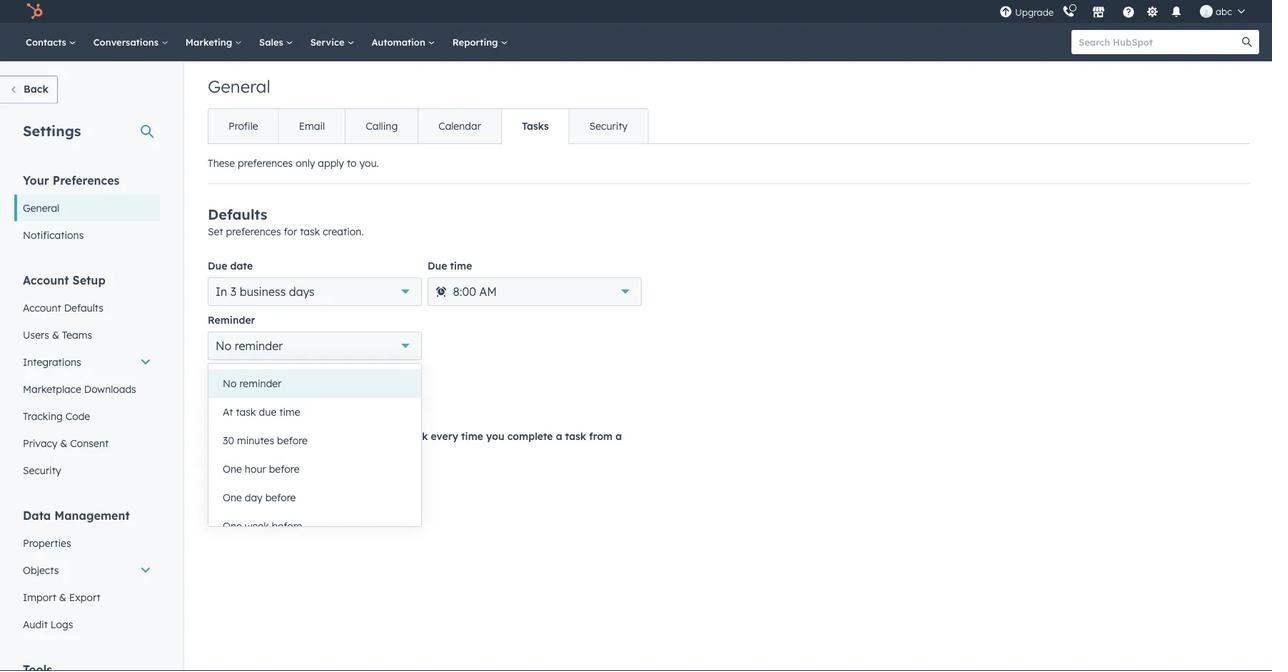 Task type: describe. For each thing, give the bounding box(es) containing it.
no reminder button
[[208, 370, 421, 398]]

from
[[589, 430, 613, 443]]

downloads
[[84, 383, 136, 395]]

notifications
[[23, 229, 84, 241]]

to inside get prompted to create a follow up task every time you complete a task from a list view
[[302, 430, 312, 443]]

settings
[[23, 122, 81, 140]]

in 3 business days
[[216, 285, 315, 299]]

set inside 'follow-up tasks set preferences for follow-up reminders.'
[[208, 402, 223, 414]]

account defaults link
[[14, 294, 160, 322]]

import & export
[[23, 591, 100, 604]]

time inside button
[[279, 406, 300, 419]]

service
[[310, 36, 347, 48]]

marketplaces image
[[1092, 6, 1105, 19]]

1 horizontal spatial security
[[589, 120, 628, 132]]

no reminder inside popup button
[[216, 339, 283, 353]]

at task due time
[[223, 406, 300, 419]]

calling
[[366, 120, 398, 132]]

due date
[[208, 260, 253, 272]]

days
[[289, 285, 315, 299]]

1 a from the left
[[350, 430, 356, 443]]

in
[[216, 285, 227, 299]]

one hour before button
[[208, 455, 421, 484]]

conversations
[[93, 36, 161, 48]]

calling icon button
[[1057, 2, 1081, 21]]

account setup
[[23, 273, 106, 287]]

contacts
[[26, 36, 69, 48]]

calling icon image
[[1062, 6, 1075, 18]]

one week before
[[223, 520, 302, 533]]

gary orlando image
[[1200, 5, 1213, 18]]

audit logs
[[23, 619, 73, 631]]

before for one hour before
[[269, 463, 299, 476]]

privacy & consent link
[[14, 430, 160, 457]]

hubspot image
[[26, 3, 43, 20]]

reminders.
[[346, 402, 396, 414]]

automation link
[[363, 23, 444, 61]]

email
[[299, 120, 325, 132]]

general link
[[14, 195, 160, 222]]

help button
[[1116, 0, 1141, 23]]

before for 30 minutes before
[[277, 435, 308, 447]]

export
[[69, 591, 100, 604]]

data management element
[[14, 508, 160, 639]]

tracking code link
[[14, 403, 160, 430]]

day
[[245, 492, 263, 504]]

task left from
[[565, 430, 586, 443]]

data management
[[23, 509, 130, 523]]

date
[[230, 260, 253, 272]]

defaults set preferences for task creation.
[[208, 206, 364, 238]]

marketplace downloads
[[23, 383, 136, 395]]

for inside 'follow-up tasks set preferences for follow-up reminders.'
[[284, 402, 297, 414]]

task inside "at task due time" button
[[236, 406, 256, 419]]

every
[[431, 430, 458, 443]]

you
[[486, 430, 504, 443]]

follow-up tasks set preferences for follow-up reminders.
[[208, 382, 396, 414]]

follow-
[[208, 382, 260, 400]]

& for teams
[[52, 329, 59, 341]]

navigation containing profile
[[208, 109, 648, 144]]

hour
[[245, 463, 266, 476]]

users & teams
[[23, 329, 92, 341]]

general inside your preferences element
[[23, 202, 59, 214]]

for inside defaults set preferences for task creation.
[[284, 226, 297, 238]]

complete
[[507, 430, 553, 443]]

sales
[[259, 36, 286, 48]]

notifications link
[[14, 222, 160, 249]]

profile link
[[208, 109, 278, 143]]

management
[[54, 509, 130, 523]]

consent
[[70, 437, 109, 450]]

setup
[[72, 273, 106, 287]]

set inside defaults set preferences for task creation.
[[208, 226, 223, 238]]

0 vertical spatial time
[[450, 260, 472, 272]]

apply
[[318, 157, 344, 170]]

abc button
[[1191, 0, 1254, 23]]

0 horizontal spatial security link
[[14, 457, 160, 484]]

follow-
[[300, 402, 332, 414]]

reporting link
[[444, 23, 516, 61]]

8:00
[[453, 285, 476, 299]]

settings image
[[1146, 6, 1159, 19]]

0 vertical spatial up
[[260, 382, 278, 400]]

integrations button
[[14, 349, 160, 376]]

reminder
[[208, 314, 255, 327]]

prompted
[[251, 430, 299, 443]]

upgrade
[[1015, 6, 1054, 18]]

view
[[248, 448, 271, 460]]

create
[[315, 430, 347, 443]]

& for export
[[59, 591, 66, 604]]

privacy & consent
[[23, 437, 109, 450]]

automation
[[371, 36, 428, 48]]

8:00 am button
[[428, 278, 642, 306]]

tracking code
[[23, 410, 90, 423]]

calendar
[[438, 120, 481, 132]]

0 vertical spatial general
[[208, 76, 270, 97]]

list box containing no reminder
[[208, 364, 421, 541]]

minutes
[[237, 435, 274, 447]]

calendar link
[[418, 109, 501, 143]]

one hour before
[[223, 463, 299, 476]]

security inside account setup element
[[23, 464, 61, 477]]

defaults inside defaults set preferences for task creation.
[[208, 206, 267, 223]]

your
[[23, 173, 49, 187]]

teams
[[62, 329, 92, 341]]

hubspot link
[[17, 3, 54, 20]]

reminder inside popup button
[[235, 339, 283, 353]]

2 a from the left
[[556, 430, 562, 443]]

30 minutes before
[[223, 435, 308, 447]]

abc
[[1216, 5, 1232, 17]]



Task type: locate. For each thing, give the bounding box(es) containing it.
defaults inside account setup element
[[64, 302, 103, 314]]

& right "users"
[[52, 329, 59, 341]]

1 vertical spatial no reminder
[[223, 378, 282, 390]]

0 vertical spatial no
[[216, 339, 232, 353]]

1 vertical spatial one
[[223, 492, 242, 504]]

2 vertical spatial up
[[391, 430, 404, 443]]

no
[[216, 339, 232, 353], [223, 378, 237, 390]]

1 for from the top
[[284, 226, 297, 238]]

0 horizontal spatial a
[[350, 430, 356, 443]]

tasks
[[283, 382, 320, 400]]

task left every
[[407, 430, 428, 443]]

& inside the data management element
[[59, 591, 66, 604]]

0 vertical spatial for
[[284, 226, 297, 238]]

one week before button
[[208, 513, 421, 541]]

at task due time button
[[208, 398, 421, 427]]

Search HubSpot search field
[[1071, 30, 1246, 54]]

these
[[208, 157, 235, 170]]

before right week
[[272, 520, 302, 533]]

& right 'privacy'
[[60, 437, 67, 450]]

for
[[284, 226, 297, 238], [284, 402, 297, 414]]

objects
[[23, 564, 59, 577]]

8:00 am
[[453, 285, 497, 299]]

account up account defaults
[[23, 273, 69, 287]]

before
[[277, 435, 308, 447], [269, 463, 299, 476], [265, 492, 296, 504], [272, 520, 302, 533]]

1 vertical spatial for
[[284, 402, 297, 414]]

1 vertical spatial up
[[332, 402, 344, 414]]

& for consent
[[60, 437, 67, 450]]

due for due date
[[208, 260, 227, 272]]

data
[[23, 509, 51, 523]]

one for one day before
[[223, 492, 242, 504]]

audit
[[23, 619, 48, 631]]

search image
[[1242, 37, 1252, 47]]

1 vertical spatial general
[[23, 202, 59, 214]]

preferences inside 'follow-up tasks set preferences for follow-up reminders.'
[[226, 402, 281, 414]]

3 one from the top
[[223, 520, 242, 533]]

upgrade image
[[999, 6, 1012, 19]]

your preferences
[[23, 173, 120, 187]]

notifications button
[[1164, 0, 1189, 23]]

marketing
[[185, 36, 235, 48]]

0 vertical spatial preferences
[[238, 157, 293, 170]]

to
[[347, 157, 357, 170], [302, 430, 312, 443]]

one for one hour before
[[223, 463, 242, 476]]

one left day
[[223, 492, 242, 504]]

to left you.
[[347, 157, 357, 170]]

1 vertical spatial reminder
[[239, 378, 282, 390]]

import
[[23, 591, 56, 604]]

0 vertical spatial security link
[[569, 109, 648, 143]]

0 horizontal spatial to
[[302, 430, 312, 443]]

1 horizontal spatial general
[[208, 76, 270, 97]]

time
[[450, 260, 472, 272], [279, 406, 300, 419], [461, 430, 483, 443]]

0 vertical spatial no reminder
[[216, 339, 283, 353]]

account setup element
[[14, 272, 160, 484]]

logs
[[51, 619, 73, 631]]

time right due
[[279, 406, 300, 419]]

2 one from the top
[[223, 492, 242, 504]]

properties
[[23, 537, 71, 550]]

no reminder up "at task due time"
[[223, 378, 282, 390]]

defaults up users & teams link
[[64, 302, 103, 314]]

0 horizontal spatial defaults
[[64, 302, 103, 314]]

task inside defaults set preferences for task creation.
[[300, 226, 320, 238]]

1 horizontal spatial security link
[[569, 109, 648, 143]]

one
[[223, 463, 242, 476], [223, 492, 242, 504], [223, 520, 242, 533]]

1 vertical spatial to
[[302, 430, 312, 443]]

due time
[[428, 260, 472, 272]]

account
[[23, 273, 69, 287], [23, 302, 61, 314]]

1 vertical spatial &
[[60, 437, 67, 450]]

business
[[240, 285, 286, 299]]

service link
[[302, 23, 363, 61]]

preferences
[[238, 157, 293, 170], [226, 226, 281, 238], [226, 402, 281, 414]]

1 vertical spatial account
[[23, 302, 61, 314]]

a left follow
[[350, 430, 356, 443]]

0 horizontal spatial security
[[23, 464, 61, 477]]

before for one day before
[[265, 492, 296, 504]]

0 vertical spatial &
[[52, 329, 59, 341]]

1 vertical spatial security
[[23, 464, 61, 477]]

task left creation.
[[300, 226, 320, 238]]

creation.
[[323, 226, 364, 238]]

audit logs link
[[14, 611, 160, 639]]

no down reminder
[[216, 339, 232, 353]]

help image
[[1122, 6, 1135, 19]]

to left create
[[302, 430, 312, 443]]

2 vertical spatial &
[[59, 591, 66, 604]]

2 due from the left
[[428, 260, 447, 272]]

tracking
[[23, 410, 63, 423]]

for down tasks
[[284, 402, 297, 414]]

notifications image
[[1170, 6, 1183, 19]]

menu containing abc
[[998, 0, 1255, 23]]

you.
[[359, 157, 379, 170]]

email link
[[278, 109, 345, 143]]

1 vertical spatial defaults
[[64, 302, 103, 314]]

marketplace downloads link
[[14, 376, 160, 403]]

up up create
[[332, 402, 344, 414]]

no inside button
[[223, 378, 237, 390]]

marketplaces button
[[1084, 0, 1114, 23]]

up inside get prompted to create a follow up task every time you complete a task from a list view
[[391, 430, 404, 443]]

general
[[208, 76, 270, 97], [23, 202, 59, 214]]

get
[[231, 430, 248, 443]]

0 vertical spatial one
[[223, 463, 242, 476]]

defaults up date
[[208, 206, 267, 223]]

0 vertical spatial security
[[589, 120, 628, 132]]

a right from
[[616, 430, 622, 443]]

list box
[[208, 364, 421, 541]]

am
[[479, 285, 497, 299]]

no reminder down reminder
[[216, 339, 283, 353]]

users
[[23, 329, 49, 341]]

2 vertical spatial preferences
[[226, 402, 281, 414]]

1 vertical spatial preferences
[[226, 226, 281, 238]]

1 horizontal spatial up
[[332, 402, 344, 414]]

week
[[245, 520, 269, 533]]

account for account defaults
[[23, 302, 61, 314]]

1 vertical spatial set
[[208, 402, 223, 414]]

2 set from the top
[[208, 402, 223, 414]]

time left the you
[[461, 430, 483, 443]]

one left week
[[223, 520, 242, 533]]

before right day
[[265, 492, 296, 504]]

at
[[223, 406, 233, 419]]

settings link
[[1144, 4, 1161, 19]]

2 horizontal spatial a
[[616, 430, 622, 443]]

conversations link
[[85, 23, 177, 61]]

security link
[[569, 109, 648, 143], [14, 457, 160, 484]]

menu
[[998, 0, 1255, 23]]

set up due date
[[208, 226, 223, 238]]

one for one week before
[[223, 520, 242, 533]]

navigation
[[208, 109, 648, 144]]

follow
[[359, 430, 388, 443]]

preferences left 'only' in the top of the page
[[238, 157, 293, 170]]

0 vertical spatial defaults
[[208, 206, 267, 223]]

one down the list
[[223, 463, 242, 476]]

preferences up date
[[226, 226, 281, 238]]

no reminder inside button
[[223, 378, 282, 390]]

integrations
[[23, 356, 81, 368]]

1 one from the top
[[223, 463, 242, 476]]

contacts link
[[17, 23, 85, 61]]

0 vertical spatial set
[[208, 226, 223, 238]]

& left the export
[[59, 591, 66, 604]]

only
[[296, 157, 315, 170]]

preferences
[[53, 173, 120, 187]]

no reminder button
[[208, 332, 422, 360]]

before down "at task due time" button
[[277, 435, 308, 447]]

preferences inside defaults set preferences for task creation.
[[226, 226, 281, 238]]

1 vertical spatial security link
[[14, 457, 160, 484]]

2 vertical spatial time
[[461, 430, 483, 443]]

one day before button
[[208, 484, 421, 513]]

due for due time
[[428, 260, 447, 272]]

back
[[24, 83, 48, 95]]

1 account from the top
[[23, 273, 69, 287]]

time inside get prompted to create a follow up task every time you complete a task from a list view
[[461, 430, 483, 443]]

no up at in the left bottom of the page
[[223, 378, 237, 390]]

account for account setup
[[23, 273, 69, 287]]

time up the 8:00
[[450, 260, 472, 272]]

your preferences element
[[14, 172, 160, 249]]

0 horizontal spatial general
[[23, 202, 59, 214]]

account defaults
[[23, 302, 103, 314]]

these preferences only apply to you.
[[208, 157, 379, 170]]

0 vertical spatial account
[[23, 273, 69, 287]]

0 horizontal spatial due
[[208, 260, 227, 272]]

search button
[[1235, 30, 1259, 54]]

reminder up "at task due time"
[[239, 378, 282, 390]]

up right follow
[[391, 430, 404, 443]]

calling link
[[345, 109, 418, 143]]

1 due from the left
[[208, 260, 227, 272]]

1 vertical spatial time
[[279, 406, 300, 419]]

reminder inside button
[[239, 378, 282, 390]]

0 vertical spatial reminder
[[235, 339, 283, 353]]

1 vertical spatial no
[[223, 378, 237, 390]]

set down follow- on the left bottom of the page
[[208, 402, 223, 414]]

for left creation.
[[284, 226, 297, 238]]

a right complete
[[556, 430, 562, 443]]

a
[[350, 430, 356, 443], [556, 430, 562, 443], [616, 430, 622, 443]]

up
[[260, 382, 278, 400], [332, 402, 344, 414], [391, 430, 404, 443]]

1 horizontal spatial a
[[556, 430, 562, 443]]

2 horizontal spatial up
[[391, 430, 404, 443]]

before inside button
[[272, 520, 302, 533]]

2 for from the top
[[284, 402, 297, 414]]

one day before
[[223, 492, 296, 504]]

code
[[65, 410, 90, 423]]

general down your
[[23, 202, 59, 214]]

account up "users"
[[23, 302, 61, 314]]

no inside popup button
[[216, 339, 232, 353]]

list
[[231, 448, 245, 460]]

1 set from the top
[[208, 226, 223, 238]]

1 horizontal spatial defaults
[[208, 206, 267, 223]]

0 vertical spatial to
[[347, 157, 357, 170]]

30
[[223, 435, 234, 447]]

task right at in the left bottom of the page
[[236, 406, 256, 419]]

before right hour
[[269, 463, 299, 476]]

1 horizontal spatial due
[[428, 260, 447, 272]]

up up due
[[260, 382, 278, 400]]

2 vertical spatial one
[[223, 520, 242, 533]]

1 horizontal spatial to
[[347, 157, 357, 170]]

0 horizontal spatial up
[[260, 382, 278, 400]]

preferences down follow- on the left bottom of the page
[[226, 402, 281, 414]]

back link
[[0, 76, 58, 104]]

before for one week before
[[272, 520, 302, 533]]

general up profile
[[208, 76, 270, 97]]

2 account from the top
[[23, 302, 61, 314]]

import & export link
[[14, 584, 160, 611]]

reminder down reminder
[[235, 339, 283, 353]]

objects button
[[14, 557, 160, 584]]

marketplace
[[23, 383, 81, 395]]

no reminder
[[216, 339, 283, 353], [223, 378, 282, 390]]

defaults
[[208, 206, 267, 223], [64, 302, 103, 314]]

reminder
[[235, 339, 283, 353], [239, 378, 282, 390]]

one inside button
[[223, 520, 242, 533]]

3 a from the left
[[616, 430, 622, 443]]

set
[[208, 226, 223, 238], [208, 402, 223, 414]]



Task type: vqa. For each thing, say whether or not it's contained in the screenshot.
LEAD inside popup button
no



